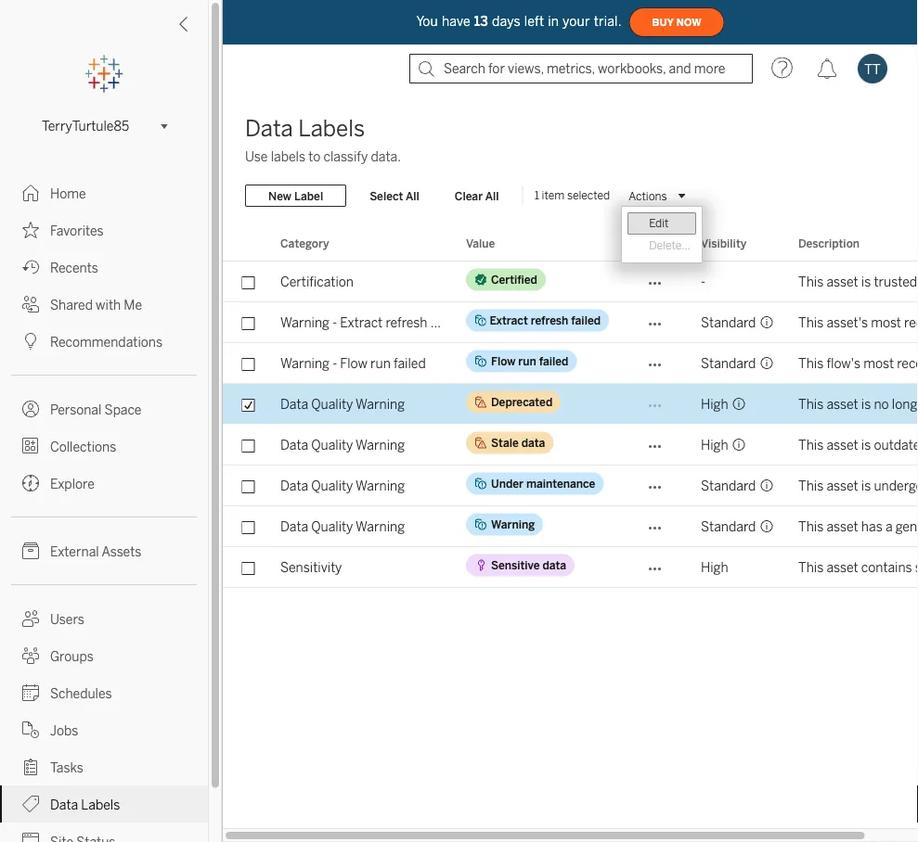 Task type: describe. For each thing, give the bounding box(es) containing it.
collections
[[50, 440, 116, 455]]

select
[[370, 189, 403, 203]]

standard for this asset's most rec
[[701, 315, 756, 330]]

under maintenance
[[491, 477, 595, 491]]

maintenance
[[526, 477, 595, 491]]

longe
[[892, 397, 918, 412]]

data.
[[371, 149, 401, 164]]

new label
[[268, 189, 323, 203]]

you have 13 days left in your trial.
[[416, 14, 622, 29]]

explore
[[50, 477, 95, 492]]

has
[[861, 519, 883, 535]]

data quality warning for this asset has a gene
[[280, 519, 405, 535]]

this asset is trusted 
[[798, 274, 918, 290]]

visibility
[[701, 237, 747, 250]]

data quality warning for this asset is undergo
[[280, 479, 405, 494]]

now
[[676, 16, 701, 28]]

data quality warning for this asset is outdate
[[280, 438, 405, 453]]

certified
[[491, 273, 537, 286]]

clear
[[455, 189, 483, 203]]

assets
[[102, 544, 141, 560]]

tasks
[[50, 761, 83, 776]]

buy now button
[[629, 7, 725, 37]]

gene
[[896, 519, 918, 535]]

0 horizontal spatial run
[[370, 356, 391, 371]]

shared with me
[[50, 298, 142, 313]]

jobs
[[50, 724, 78, 739]]

asset for a
[[827, 519, 858, 535]]

select all
[[370, 189, 419, 203]]

have
[[442, 14, 470, 29]]

this for this asset has a gene
[[798, 519, 824, 535]]

data inside data labels use labels to classify data.
[[245, 116, 293, 142]]

menu containing edit
[[622, 207, 702, 263]]

schedules
[[50, 687, 112, 702]]

asset for trusted
[[827, 274, 858, 290]]

data for data quality warning
[[521, 436, 545, 450]]

this asset's most rec
[[798, 315, 918, 330]]

asset's
[[827, 315, 868, 330]]

6 row from the top
[[223, 466, 918, 507]]

days
[[492, 14, 521, 29]]

recents
[[50, 260, 98, 276]]

labels for data labels
[[81, 798, 120, 813]]

s
[[915, 560, 918, 576]]

favorites link
[[0, 212, 208, 249]]

data quality warning for this asset is no longe
[[280, 397, 405, 412]]

no
[[874, 397, 889, 412]]

high for this asset is no longe
[[701, 397, 728, 412]]

stale data
[[491, 436, 545, 450]]

outdate
[[874, 438, 918, 453]]

sensitive data
[[491, 559, 566, 572]]

this asset has a gene
[[798, 519, 918, 535]]

users
[[50, 612, 84, 628]]

selected
[[567, 189, 610, 202]]

all for clear all
[[485, 189, 499, 203]]

is for undergo
[[861, 479, 871, 494]]

0 vertical spatial -
[[701, 274, 706, 290]]

flow's
[[827, 356, 861, 371]]

high for this asset is outdate
[[701, 438, 728, 453]]

clear all button
[[443, 185, 511, 207]]

groups
[[50, 649, 94, 665]]

7 row from the top
[[223, 507, 918, 548]]

this for this asset is trusted 
[[798, 274, 824, 290]]

external assets
[[50, 544, 141, 560]]

asset for undergo
[[827, 479, 858, 494]]

row containing warning - flow run failed
[[223, 343, 918, 384]]

most for rec
[[871, 315, 901, 330]]

rece
[[897, 356, 918, 371]]

data inside main navigation. press the up and down arrow keys to access links. element
[[50, 798, 78, 813]]

space
[[104, 402, 141, 418]]

Search for views, metrics, workbooks, and more text field
[[409, 54, 753, 84]]

clear all
[[455, 189, 499, 203]]

1 item selected
[[534, 189, 610, 202]]

actions inside dropdown button
[[629, 189, 667, 203]]

data labels
[[50, 798, 120, 813]]

labels
[[271, 149, 305, 164]]

category
[[280, 237, 329, 250]]

external assets link
[[0, 533, 208, 570]]

this for this asset contains s
[[798, 560, 824, 576]]

quality for this asset is undergo
[[311, 479, 353, 494]]

edit
[[649, 217, 669, 230]]

quality for this asset has a gene
[[311, 519, 353, 535]]

use
[[245, 149, 268, 164]]

schedules link
[[0, 675, 208, 712]]

collections link
[[0, 428, 208, 465]]

extract refresh failed
[[490, 314, 601, 327]]

this asset contains s
[[798, 560, 918, 576]]

flow run failed
[[491, 355, 569, 368]]

rec
[[904, 315, 918, 330]]

is for outdate
[[861, 438, 871, 453]]

you
[[416, 14, 438, 29]]

home
[[50, 186, 86, 201]]

data labels use labels to classify data.
[[245, 116, 401, 164]]

certification
[[280, 274, 354, 290]]



Task type: locate. For each thing, give the bounding box(es) containing it.
extract
[[490, 314, 528, 327], [340, 315, 383, 330]]

groups link
[[0, 638, 208, 675]]

most
[[871, 315, 901, 330], [864, 356, 894, 371]]

1 horizontal spatial extract
[[490, 314, 528, 327]]

data labels link
[[0, 786, 208, 823]]

this asset is outdate
[[798, 438, 918, 453]]

terryturtule85
[[42, 119, 129, 134]]

data for this asset is outdate
[[280, 438, 308, 453]]

warning - flow run failed
[[280, 356, 426, 371]]

4 is from the top
[[861, 479, 871, 494]]

this for this asset is undergo
[[798, 479, 824, 494]]

- for warning - flow run failed
[[332, 356, 337, 371]]

0 horizontal spatial extract
[[340, 315, 383, 330]]

actions down edit at the right top
[[635, 237, 676, 250]]

asset for no
[[827, 397, 858, 412]]

this for this asset's most rec
[[798, 315, 824, 330]]

new label button
[[245, 185, 346, 207]]

2 row from the top
[[223, 303, 918, 343]]

asset for outdate
[[827, 438, 858, 453]]

this for this flow's most rece
[[798, 356, 824, 371]]

0 vertical spatial high
[[701, 397, 728, 412]]

warning - extract refresh failed
[[280, 315, 463, 330]]

jobs link
[[0, 712, 208, 749]]

this asset is no longe
[[798, 397, 918, 412]]

menu
[[622, 207, 702, 263]]

all for select all
[[406, 189, 419, 203]]

asset left no
[[827, 397, 858, 412]]

4 quality from the top
[[311, 519, 353, 535]]

this down this asset is outdate
[[798, 479, 824, 494]]

0 horizontal spatial refresh
[[386, 315, 427, 330]]

this
[[798, 274, 824, 290], [798, 315, 824, 330], [798, 356, 824, 371], [798, 397, 824, 412], [798, 438, 824, 453], [798, 479, 824, 494], [798, 519, 824, 535], [798, 560, 824, 576]]

5 asset from the top
[[827, 519, 858, 535]]

1 horizontal spatial all
[[485, 189, 499, 203]]

row group containing certification
[[223, 262, 918, 589]]

1 horizontal spatial flow
[[491, 355, 516, 368]]

personal
[[50, 402, 102, 418]]

2 this from the top
[[798, 315, 824, 330]]

row containing sensitivity
[[223, 548, 918, 589]]

recommendations link
[[0, 323, 208, 360]]

this up this asset is undergo
[[798, 438, 824, 453]]

standard for this flow's most rece
[[701, 356, 756, 371]]

1 vertical spatial labels
[[81, 798, 120, 813]]

1 horizontal spatial refresh
[[531, 314, 568, 327]]

labels inside data labels use labels to classify data.
[[298, 116, 365, 142]]

this left has
[[798, 519, 824, 535]]

personal space link
[[0, 391, 208, 428]]

0 vertical spatial most
[[871, 315, 901, 330]]

4 this from the top
[[798, 397, 824, 412]]

favorites
[[50, 223, 104, 239]]

standard for this asset is undergo
[[701, 479, 756, 494]]

this down this asset has a gene
[[798, 560, 824, 576]]

buy
[[652, 16, 674, 28]]

is left no
[[861, 397, 871, 412]]

personal space
[[50, 402, 141, 418]]

description
[[798, 237, 860, 250]]

3 data quality warning from the top
[[280, 479, 405, 494]]

data for this asset is no longe
[[280, 397, 308, 412]]

all right clear
[[485, 189, 499, 203]]

1 vertical spatial high
[[701, 438, 728, 453]]

extract up warning - flow run failed on the left top of page
[[340, 315, 383, 330]]

trial.
[[594, 14, 622, 29]]

1 standard from the top
[[701, 315, 756, 330]]

3 row from the top
[[223, 343, 918, 384]]

3 this from the top
[[798, 356, 824, 371]]

extract down certified at the top of page
[[490, 314, 528, 327]]

buy now
[[652, 16, 701, 28]]

1 all from the left
[[406, 189, 419, 203]]

5 this from the top
[[798, 438, 824, 453]]

your
[[563, 14, 590, 29]]

sensitive
[[491, 559, 540, 572]]

all inside clear all button
[[485, 189, 499, 203]]

warning
[[280, 315, 330, 330], [280, 356, 330, 371], [356, 397, 405, 412], [356, 438, 405, 453], [356, 479, 405, 494], [491, 518, 535, 531], [356, 519, 405, 535]]

navigation panel element
[[0, 56, 208, 843]]

row containing certification
[[223, 262, 918, 303]]

4 asset from the top
[[827, 479, 858, 494]]

data
[[521, 436, 545, 450], [543, 559, 566, 572]]

4 standard from the top
[[701, 519, 756, 535]]

3 standard from the top
[[701, 479, 756, 494]]

6 asset from the top
[[827, 560, 858, 576]]

3 asset from the top
[[827, 438, 858, 453]]

stale
[[491, 436, 519, 450]]

is left undergo at the bottom right of page
[[861, 479, 871, 494]]

is left outdate
[[861, 438, 871, 453]]

0 horizontal spatial all
[[406, 189, 419, 203]]

row
[[223, 262, 918, 303], [223, 303, 918, 343], [223, 343, 918, 384], [223, 384, 918, 425], [223, 425, 918, 466], [223, 466, 918, 507], [223, 507, 918, 548], [223, 548, 918, 589]]

data for this asset is undergo
[[280, 479, 308, 494]]

item
[[542, 189, 565, 202]]

0 vertical spatial labels
[[298, 116, 365, 142]]

quality for this asset is no longe
[[311, 397, 353, 412]]

shared
[[50, 298, 93, 313]]

most left 'rece'
[[864, 356, 894, 371]]

0 vertical spatial data
[[521, 436, 545, 450]]

asset down this asset has a gene
[[827, 560, 858, 576]]

grid containing certification
[[223, 227, 918, 843]]

trusted
[[874, 274, 917, 290]]

data right sensitive
[[543, 559, 566, 572]]

run down warning - extract refresh failed
[[370, 356, 391, 371]]

5 row from the top
[[223, 425, 918, 466]]

delete… checkbox item
[[628, 235, 696, 257]]

labels
[[298, 116, 365, 142], [81, 798, 120, 813]]

row group
[[223, 262, 918, 589]]

this for this asset is outdate
[[798, 438, 824, 453]]

external
[[50, 544, 99, 560]]

this down description
[[798, 274, 824, 290]]

1 high from the top
[[701, 397, 728, 412]]

1 quality from the top
[[311, 397, 353, 412]]

is left trusted
[[861, 274, 871, 290]]

actions up edit at the right top
[[629, 189, 667, 203]]

high
[[701, 397, 728, 412], [701, 438, 728, 453], [701, 560, 728, 576]]

8 row from the top
[[223, 548, 918, 589]]

is
[[861, 274, 871, 290], [861, 397, 871, 412], [861, 438, 871, 453], [861, 479, 871, 494]]

most for rece
[[864, 356, 894, 371]]

labels inside main navigation. press the up and down arrow keys to access links. element
[[81, 798, 120, 813]]

classify
[[323, 149, 368, 164]]

asset down description
[[827, 274, 858, 290]]

1 data quality warning from the top
[[280, 397, 405, 412]]

a
[[886, 519, 893, 535]]

6 this from the top
[[798, 479, 824, 494]]

2 quality from the top
[[311, 438, 353, 453]]

2 all from the left
[[485, 189, 499, 203]]

8 this from the top
[[798, 560, 824, 576]]

with
[[96, 298, 121, 313]]

2 is from the top
[[861, 397, 871, 412]]

actions button
[[621, 185, 691, 207]]

refresh up 'flow run failed'
[[531, 314, 568, 327]]

row containing warning - extract refresh failed
[[223, 303, 918, 343]]

0 vertical spatial actions
[[629, 189, 667, 203]]

is for trusted
[[861, 274, 871, 290]]

contains
[[861, 560, 912, 576]]

asset down this asset is outdate
[[827, 479, 858, 494]]

data for sensitivity
[[543, 559, 566, 572]]

labels down tasks link
[[81, 798, 120, 813]]

7 this from the top
[[798, 519, 824, 535]]

asset left has
[[827, 519, 858, 535]]

this up this asset is outdate
[[798, 397, 824, 412]]

delete…
[[649, 239, 691, 253]]

1 is from the top
[[861, 274, 871, 290]]

- down visibility
[[701, 274, 706, 290]]

1 asset from the top
[[827, 274, 858, 290]]

shared with me link
[[0, 286, 208, 323]]

failed
[[571, 314, 601, 327], [430, 315, 463, 330], [539, 355, 569, 368], [394, 356, 426, 371]]

this for this asset is no longe
[[798, 397, 824, 412]]

2 high from the top
[[701, 438, 728, 453]]

0 horizontal spatial flow
[[340, 356, 368, 371]]

new
[[268, 189, 291, 203]]

label
[[294, 189, 323, 203]]

2 vertical spatial high
[[701, 560, 728, 576]]

1 vertical spatial most
[[864, 356, 894, 371]]

1
[[534, 189, 539, 202]]

4 data quality warning from the top
[[280, 519, 405, 535]]

me
[[124, 298, 142, 313]]

1 row from the top
[[223, 262, 918, 303]]

flow down warning - extract refresh failed
[[340, 356, 368, 371]]

home link
[[0, 175, 208, 212]]

- down "certification"
[[332, 315, 337, 330]]

labels for data labels use labels to classify data.
[[298, 116, 365, 142]]

recommendations
[[50, 335, 163, 350]]

0 horizontal spatial labels
[[81, 798, 120, 813]]

1 horizontal spatial labels
[[298, 116, 365, 142]]

labels up classify
[[298, 116, 365, 142]]

1 vertical spatial actions
[[635, 237, 676, 250]]

1 vertical spatial data
[[543, 559, 566, 572]]

all inside "select all" 'button'
[[406, 189, 419, 203]]

recents link
[[0, 249, 208, 286]]

standard for this asset has a gene
[[701, 519, 756, 535]]

left
[[524, 14, 544, 29]]

this asset is undergo
[[798, 479, 918, 494]]

most left the rec
[[871, 315, 901, 330]]

1 this from the top
[[798, 274, 824, 290]]

value
[[466, 237, 495, 250]]

2 asset from the top
[[827, 397, 858, 412]]

- for warning - extract refresh failed
[[332, 315, 337, 330]]

is for no
[[861, 397, 871, 412]]

3 is from the top
[[861, 438, 871, 453]]

data
[[245, 116, 293, 142], [280, 397, 308, 412], [280, 438, 308, 453], [280, 479, 308, 494], [280, 519, 308, 535], [50, 798, 78, 813]]

13
[[474, 14, 488, 29]]

- down warning - extract refresh failed
[[332, 356, 337, 371]]

2 standard from the top
[[701, 356, 756, 371]]

flow up deprecated
[[491, 355, 516, 368]]

asset for s
[[827, 560, 858, 576]]

run up deprecated
[[518, 355, 536, 368]]

1 vertical spatial -
[[332, 315, 337, 330]]

quality for this asset is outdate
[[311, 438, 353, 453]]

this left the asset's
[[798, 315, 824, 330]]

4 row from the top
[[223, 384, 918, 425]]

3 high from the top
[[701, 560, 728, 576]]

main navigation. press the up and down arrow keys to access links. element
[[0, 175, 208, 843]]

grid
[[223, 227, 918, 843]]

quality
[[311, 397, 353, 412], [311, 438, 353, 453], [311, 479, 353, 494], [311, 519, 353, 535]]

data for this asset has a gene
[[280, 519, 308, 535]]

sensitivity
[[280, 560, 342, 576]]

this left flow's
[[798, 356, 824, 371]]

2 vertical spatial -
[[332, 356, 337, 371]]

asset down this asset is no longe
[[827, 438, 858, 453]]

terryturtule85 button
[[34, 115, 174, 137]]

actions
[[629, 189, 667, 203], [635, 237, 676, 250]]

data right stale
[[521, 436, 545, 450]]

deprecated
[[491, 395, 553, 409]]

tasks link
[[0, 749, 208, 786]]

explore link
[[0, 465, 208, 502]]

undergo
[[874, 479, 918, 494]]

edit checkbox item
[[628, 213, 696, 235]]

2 data quality warning from the top
[[280, 438, 405, 453]]

in
[[548, 14, 559, 29]]

select all button
[[358, 185, 432, 207]]

1 horizontal spatial run
[[518, 355, 536, 368]]

3 quality from the top
[[311, 479, 353, 494]]

standard
[[701, 315, 756, 330], [701, 356, 756, 371], [701, 479, 756, 494], [701, 519, 756, 535]]

all right select
[[406, 189, 419, 203]]

refresh up warning - flow run failed on the left top of page
[[386, 315, 427, 330]]

this flow's most rece
[[798, 356, 918, 371]]



Task type: vqa. For each thing, say whether or not it's contained in the screenshot.
New Label button
yes



